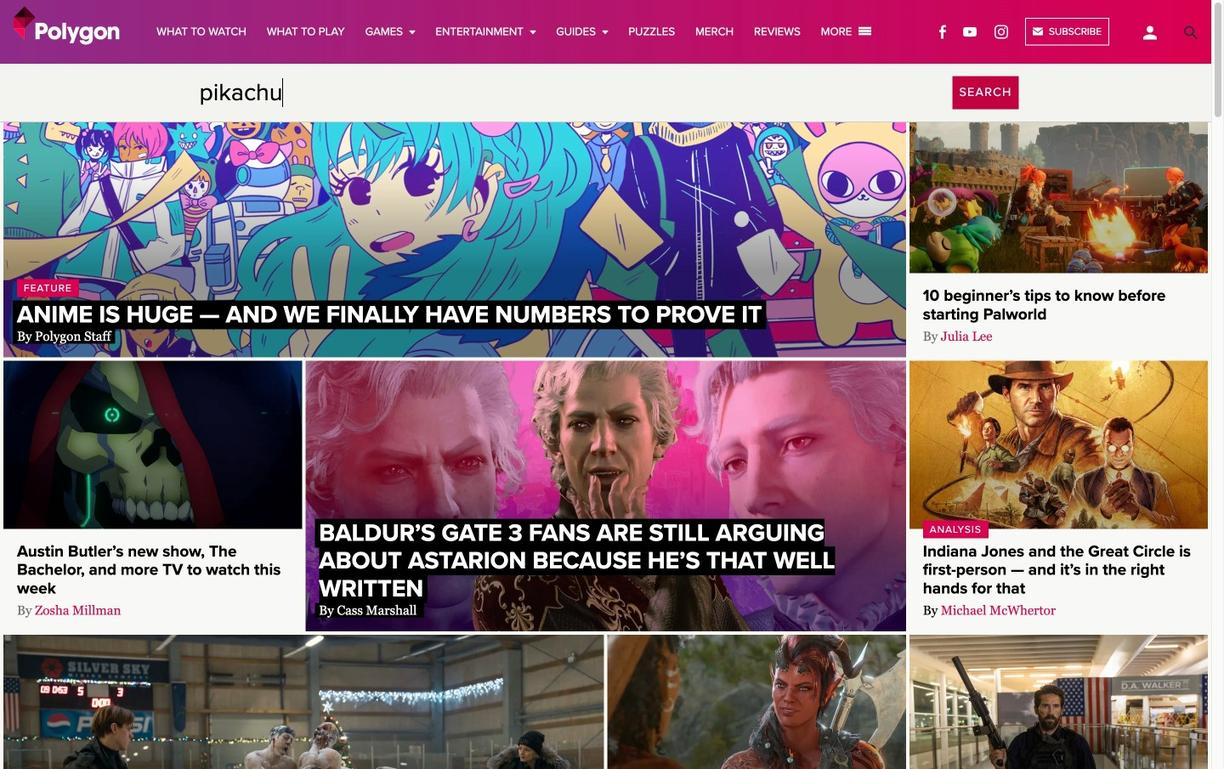 Task type: vqa. For each thing, say whether or not it's contained in the screenshot.
Artwork for Blizzard's untitled survival game featuring an ax-wielding ranger wearing an animal skull-shaped helmet inspecting an iridescent puddle in a forest setting Image
no



Task type: locate. For each thing, give the bounding box(es) containing it.
None submit
[[953, 76, 1019, 109]]

scott adkins wears a bulletproof vest and holds a gun while going up an airport escalator in one more shot. image
[[910, 635, 1208, 769]]

the corpsicle — still, partially frozen bodies all writhing in terror — sits in the middle of an ice rink while two cops walk around it image
[[3, 635, 604, 769]]

a screenshot of karlach the fiery tiefling from baldur's gate 3, as she smiles grimly and says "well met, soldier. now that we're old pals, how would you feel about helping me kill some evil bastards?" image
[[608, 635, 906, 769]]

a close up on skeletor, who has some glowing and metal parts of his face image
[[3, 361, 302, 529]]



Task type: describe. For each thing, give the bounding box(es) containing it.
several palworld characters huddle around a camp image
[[910, 105, 1208, 274]]

Search field
[[193, 64, 1019, 122]]

illustrated artwork of indiana jones and the great circle, featuring the characters gina, indiana jones, and emmerich voss, among others image
[[910, 361, 1208, 529]]



